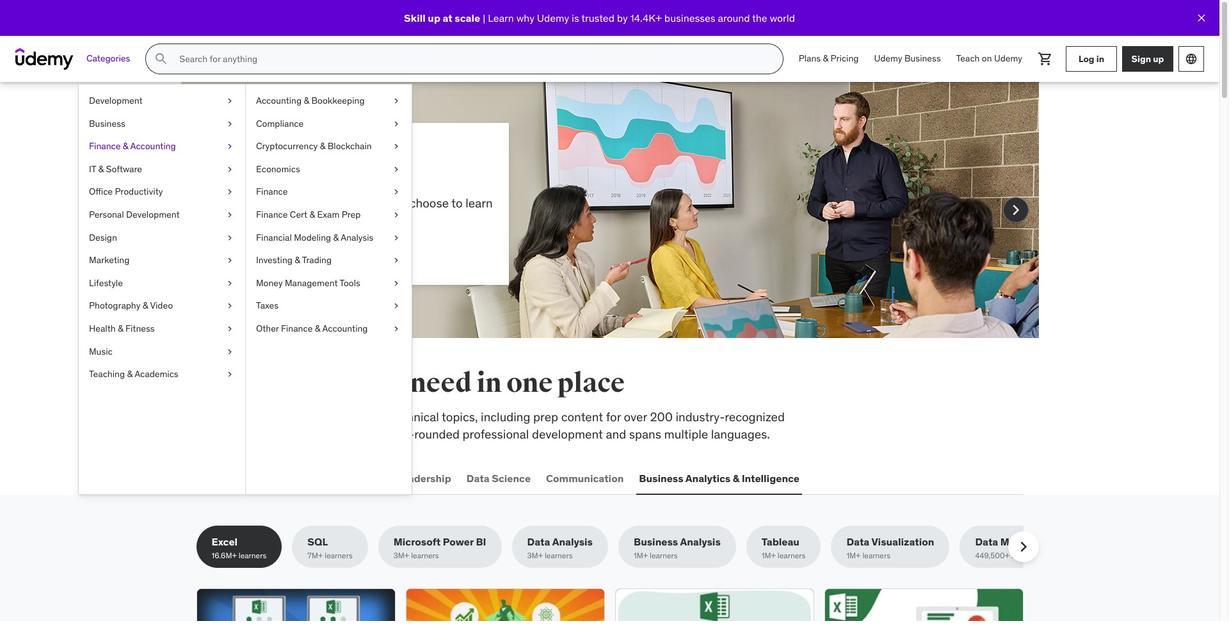 Task type: vqa. For each thing, say whether or not it's contained in the screenshot.


Task type: locate. For each thing, give the bounding box(es) containing it.
pricing
[[831, 53, 859, 64]]

& left demo
[[295, 254, 300, 266]]

udemy up financial
[[268, 212, 307, 228]]

video
[[150, 300, 173, 311]]

& for fitness
[[118, 323, 123, 334]]

0 horizontal spatial why
[[266, 195, 288, 211]]

xsmall image inside accounting & bookkeeping link
[[391, 95, 401, 107]]

xsmall image inside development link
[[225, 95, 235, 107]]

the up critical
[[239, 367, 280, 400]]

analysis for data
[[552, 535, 593, 548]]

modeling
[[294, 231, 331, 243], [1001, 535, 1046, 548]]

in inside log in link
[[1097, 53, 1105, 64]]

1 horizontal spatial the
[[752, 11, 767, 24]]

to left learn
[[452, 195, 463, 211]]

1m+ inside the data visualization 1m+ learners
[[847, 551, 861, 560]]

plans & pricing
[[799, 53, 859, 64]]

content
[[561, 409, 603, 424]]

prep
[[533, 409, 558, 424]]

xsmall image inside 'teaching & academics' 'link'
[[225, 368, 235, 381]]

1 vertical spatial development
[[126, 209, 180, 220]]

xsmall image for finance
[[391, 186, 401, 198]]

xsmall image inside design link
[[225, 231, 235, 244]]

xsmall image for money management tools
[[391, 277, 401, 290]]

& for pricing
[[823, 53, 829, 64]]

data left science
[[467, 472, 490, 484]]

xsmall image for it & software
[[225, 163, 235, 176]]

2 horizontal spatial accounting
[[322, 323, 368, 334]]

xsmall image inside marketing link
[[225, 254, 235, 267]]

modeling up 449,500+
[[1001, 535, 1046, 548]]

xsmall image
[[225, 95, 235, 107], [391, 95, 401, 107], [391, 118, 401, 130], [225, 140, 235, 153], [225, 163, 235, 176], [391, 163, 401, 176], [225, 186, 235, 198], [391, 209, 401, 221], [225, 231, 235, 244], [391, 277, 401, 290], [225, 300, 235, 312], [391, 300, 401, 312]]

business for business
[[89, 118, 125, 129]]

xsmall image inside other finance & accounting link
[[391, 323, 401, 335]]

modeling inside data modeling 449,500+ learners
[[1001, 535, 1046, 548]]

xsmall image inside the health & fitness link
[[225, 323, 235, 335]]

excel
[[212, 535, 238, 548]]

1 horizontal spatial in
[[1097, 53, 1105, 64]]

449,500+
[[975, 551, 1010, 560]]

xsmall image for taxes
[[391, 300, 401, 312]]

exam
[[317, 209, 340, 220]]

1 vertical spatial why
[[266, 195, 288, 211]]

learners inside business analysis 1m+ learners
[[650, 551, 678, 560]]

learners inside the data visualization 1m+ learners
[[863, 551, 891, 560]]

xsmall image inside the finance link
[[391, 186, 401, 198]]

topic filters element
[[196, 526, 1062, 568]]

1 horizontal spatial analysis
[[552, 535, 593, 548]]

economics
[[256, 163, 300, 175]]

4 learners from the left
[[545, 551, 573, 560]]

& left video
[[143, 300, 148, 311]]

&
[[823, 53, 829, 64], [304, 95, 309, 106], [123, 140, 128, 152], [320, 140, 325, 152], [98, 163, 104, 175], [310, 209, 315, 220], [333, 231, 339, 243], [295, 254, 300, 266], [143, 300, 148, 311], [118, 323, 123, 334], [315, 323, 320, 334], [127, 368, 133, 380], [733, 472, 740, 484]]

sign up link
[[1122, 46, 1174, 72]]

data up 449,500+
[[975, 535, 998, 548]]

& down "compliance" link
[[320, 140, 325, 152]]

0 vertical spatial up
[[428, 11, 441, 24]]

up
[[428, 11, 441, 24], [1153, 53, 1164, 64]]

visualization
[[872, 535, 934, 548]]

& for bookkeeping
[[304, 95, 309, 106]]

in up including
[[477, 367, 502, 400]]

sign up
[[1132, 53, 1164, 64]]

& for trading
[[295, 254, 300, 266]]

catalog
[[294, 426, 334, 442]]

xsmall image inside "personal development" link
[[225, 209, 235, 221]]

0 horizontal spatial modeling
[[294, 231, 331, 243]]

plans
[[799, 53, 821, 64]]

modeling inside financial modeling & analysis link
[[294, 231, 331, 243]]

leadership button
[[394, 463, 454, 494]]

& right it at the left top of page
[[98, 163, 104, 175]]

data for data modeling 449,500+ learners
[[975, 535, 998, 548]]

sql
[[308, 535, 328, 548]]

xsmall image for photography & video
[[225, 300, 235, 312]]

finance right other
[[281, 323, 313, 334]]

world
[[770, 11, 795, 24]]

1 horizontal spatial accounting
[[256, 95, 302, 106]]

finance inside finance cert & exam prep link
[[256, 209, 288, 220]]

supports
[[337, 426, 385, 442]]

0 horizontal spatial to
[[376, 409, 387, 424]]

xsmall image for personal development
[[225, 209, 235, 221]]

xsmall image inside the lifestyle link
[[225, 277, 235, 290]]

why right 'see'
[[266, 195, 288, 211]]

xsmall image inside taxes link
[[391, 300, 401, 312]]

recognized
[[725, 409, 785, 424]]

1 1m+ from the left
[[634, 551, 648, 560]]

development down office productivity link
[[126, 209, 180, 220]]

xsmall image inside office productivity link
[[225, 186, 235, 198]]

build
[[242, 138, 298, 165]]

1m+
[[634, 551, 648, 560], [762, 551, 776, 560], [847, 551, 861, 560]]

need
[[410, 367, 472, 400]]

carousel element
[[181, 82, 1039, 369]]

xsmall image for music
[[225, 345, 235, 358]]

1 horizontal spatial why
[[516, 11, 535, 24]]

in right log
[[1097, 53, 1105, 64]]

3 1m+ from the left
[[847, 551, 861, 560]]

1 vertical spatial in
[[477, 367, 502, 400]]

& right health
[[118, 323, 123, 334]]

data inside data modeling 449,500+ learners
[[975, 535, 998, 548]]

xsmall image inside financial modeling & analysis link
[[391, 231, 401, 244]]

xsmall image for economics
[[391, 163, 401, 176]]

up left at
[[428, 11, 441, 24]]

udemy
[[537, 11, 569, 24], [874, 53, 902, 64], [994, 53, 1023, 64], [268, 212, 307, 228]]

marketing
[[89, 254, 130, 266]]

1 horizontal spatial modeling
[[1001, 535, 1046, 548]]

including
[[481, 409, 530, 424]]

business inside business link
[[89, 118, 125, 129]]

1 vertical spatial skills
[[346, 409, 373, 424]]

fitness
[[125, 323, 155, 334]]

1 learners from the left
[[239, 551, 267, 560]]

xsmall image inside music link
[[225, 345, 235, 358]]

data science
[[467, 472, 531, 484]]

& right analytics
[[733, 472, 740, 484]]

& right the "plans"
[[823, 53, 829, 64]]

why for anything
[[266, 195, 288, 211]]

skills up supports
[[346, 409, 373, 424]]

business inside business analysis 1m+ learners
[[634, 535, 678, 548]]

economics link
[[246, 158, 412, 181]]

data inside data analysis 3m+ learners
[[527, 535, 550, 548]]

|
[[483, 11, 486, 24]]

health
[[89, 323, 116, 334]]

xsmall image inside "compliance" link
[[391, 118, 401, 130]]

see
[[242, 195, 263, 211]]

xsmall image
[[225, 118, 235, 130], [391, 140, 401, 153], [391, 186, 401, 198], [225, 209, 235, 221], [391, 231, 401, 244], [225, 254, 235, 267], [391, 254, 401, 267], [225, 277, 235, 290], [225, 323, 235, 335], [391, 323, 401, 335], [225, 345, 235, 358], [225, 368, 235, 381]]

finance for finance cert & exam prep
[[256, 209, 288, 220]]

personal development
[[89, 209, 180, 220]]

the left the world
[[752, 11, 767, 24]]

data modeling 449,500+ learners
[[975, 535, 1046, 560]]

& for software
[[98, 163, 104, 175]]

why for scale
[[516, 11, 535, 24]]

xsmall image inside finance cert & exam prep link
[[391, 209, 401, 221]]

well-
[[388, 426, 414, 442]]

1 horizontal spatial to
[[452, 195, 463, 211]]

finance inside other finance & accounting link
[[281, 323, 313, 334]]

udemy image
[[15, 48, 74, 70]]

bookkeeping
[[311, 95, 365, 106]]

data left visualization
[[847, 535, 870, 548]]

up right the sign
[[1153, 53, 1164, 64]]

business analytics & intelligence button
[[637, 463, 802, 494]]

2 learners from the left
[[325, 551, 353, 560]]

accounting & bookkeeping
[[256, 95, 365, 106]]

0 horizontal spatial analysis
[[341, 231, 374, 243]]

xsmall image inside 'cryptocurrency & blockchain' link
[[391, 140, 401, 153]]

finance for finance & accounting
[[89, 140, 121, 152]]

request a demo link
[[242, 239, 336, 270]]

0 vertical spatial in
[[1097, 53, 1105, 64]]

communication
[[546, 472, 624, 484]]

analysis inside business analysis 1m+ learners
[[680, 535, 721, 548]]

xsmall image inside business link
[[225, 118, 235, 130]]

1 vertical spatial up
[[1153, 53, 1164, 64]]

0 vertical spatial to
[[452, 195, 463, 211]]

2 1m+ from the left
[[762, 551, 776, 560]]

xsmall image for finance & accounting
[[225, 140, 235, 153]]

design
[[89, 231, 117, 243]]

xsmall image inside money management tools link
[[391, 277, 401, 290]]

build ready-for- anything teams see why leading organizations choose to learn with udemy business.
[[242, 138, 493, 228]]

3m+
[[394, 551, 409, 560], [527, 551, 543, 560]]

1m+ for business analysis
[[634, 551, 648, 560]]

1m+ for data visualization
[[847, 551, 861, 560]]

xsmall image inside it & software 'link'
[[225, 163, 235, 176]]

accounting up compliance
[[256, 95, 302, 106]]

& left the "bookkeeping" on the top left of the page
[[304, 95, 309, 106]]

why right learn
[[516, 11, 535, 24]]

xsmall image for teaching & academics
[[225, 368, 235, 381]]

by
[[617, 11, 628, 24]]

accounting down business link
[[130, 140, 176, 152]]

1m+ inside business analysis 1m+ learners
[[634, 551, 648, 560]]

7 learners from the left
[[863, 551, 891, 560]]

& for accounting
[[123, 140, 128, 152]]

why inside "build ready-for- anything teams see why leading organizations choose to learn with udemy business."
[[266, 195, 288, 211]]

place
[[558, 367, 625, 400]]

data visualization 1m+ learners
[[847, 535, 934, 560]]

0 vertical spatial modeling
[[294, 231, 331, 243]]

finance inside finance & accounting link
[[89, 140, 121, 152]]

modeling up demo
[[294, 231, 331, 243]]

analysis for business
[[680, 535, 721, 548]]

the
[[752, 11, 767, 24], [239, 367, 280, 400]]

& right teaching
[[127, 368, 133, 380]]

2 vertical spatial development
[[223, 472, 288, 484]]

0 vertical spatial skills
[[285, 367, 354, 400]]

learners inside sql 7m+ learners
[[325, 551, 353, 560]]

3m+ inside data analysis 3m+ learners
[[527, 551, 543, 560]]

development right the 'web'
[[223, 472, 288, 484]]

business inside business analytics & intelligence button
[[639, 472, 684, 484]]

xsmall image for design
[[225, 231, 235, 244]]

xsmall image inside finance & accounting link
[[225, 140, 235, 153]]

data
[[467, 472, 490, 484], [527, 535, 550, 548], [847, 535, 870, 548], [975, 535, 998, 548]]

0 vertical spatial why
[[516, 11, 535, 24]]

0 horizontal spatial up
[[428, 11, 441, 24]]

choose
[[410, 195, 449, 211]]

science
[[492, 472, 531, 484]]

finance up it & software
[[89, 140, 121, 152]]

0 horizontal spatial 1m+
[[634, 551, 648, 560]]

& up the "software"
[[123, 140, 128, 152]]

& for academics
[[127, 368, 133, 380]]

1 3m+ from the left
[[394, 551, 409, 560]]

1 horizontal spatial 3m+
[[527, 551, 543, 560]]

8 learners from the left
[[1012, 551, 1039, 560]]

office productivity link
[[79, 181, 245, 204]]

xsmall image for development
[[225, 95, 235, 107]]

to up supports
[[376, 409, 387, 424]]

personal
[[89, 209, 124, 220]]

finance cert & exam prep link
[[246, 204, 412, 226]]

1 vertical spatial to
[[376, 409, 387, 424]]

xsmall image inside investing & trading link
[[391, 254, 401, 267]]

2 horizontal spatial analysis
[[680, 535, 721, 548]]

1 vertical spatial accounting
[[130, 140, 176, 152]]

skills
[[285, 367, 354, 400], [346, 409, 373, 424]]

xsmall image for health & fitness
[[225, 323, 235, 335]]

6 learners from the left
[[778, 551, 806, 560]]

xsmall image inside economics link
[[391, 163, 401, 176]]

development inside button
[[223, 472, 288, 484]]

skills up workplace
[[285, 367, 354, 400]]

accounting & bookkeeping link
[[246, 90, 412, 112]]

development down the categories dropdown button
[[89, 95, 143, 106]]

other finance & accounting
[[256, 323, 368, 334]]

2 vertical spatial accounting
[[322, 323, 368, 334]]

compliance link
[[246, 112, 412, 135]]

up for sign
[[1153, 53, 1164, 64]]

is
[[572, 11, 579, 24]]

data inside button
[[467, 472, 490, 484]]

finance up financial
[[256, 209, 288, 220]]

xsmall image for other finance & accounting
[[391, 323, 401, 335]]

xsmall image inside photography & video link
[[225, 300, 235, 312]]

shopping cart with 0 items image
[[1038, 51, 1053, 67]]

Search for anything text field
[[177, 48, 767, 70]]

1 vertical spatial the
[[239, 367, 280, 400]]

in
[[1097, 53, 1105, 64], [477, 367, 502, 400]]

1 horizontal spatial up
[[1153, 53, 1164, 64]]

3 learners from the left
[[411, 551, 439, 560]]

categories button
[[79, 44, 138, 74]]

next image
[[1006, 200, 1026, 220]]

covering
[[196, 409, 245, 424]]

learners inside microsoft power bi 3m+ learners
[[411, 551, 439, 560]]

business for business analysis 1m+ learners
[[634, 535, 678, 548]]

5 learners from the left
[[650, 551, 678, 560]]

finance down economics
[[256, 186, 288, 197]]

2 horizontal spatial 1m+
[[847, 551, 861, 560]]

next image
[[1013, 537, 1034, 557]]

data right bi
[[527, 535, 550, 548]]

skill
[[404, 11, 426, 24]]

accounting down taxes link
[[322, 323, 368, 334]]

xsmall image for accounting & bookkeeping
[[391, 95, 401, 107]]

cryptocurrency
[[256, 140, 318, 152]]

1 horizontal spatial 1m+
[[762, 551, 776, 560]]

0 horizontal spatial 3m+
[[394, 551, 409, 560]]

2 3m+ from the left
[[527, 551, 543, 560]]

compliance
[[256, 118, 304, 129]]

data inside the data visualization 1m+ learners
[[847, 535, 870, 548]]

1 vertical spatial modeling
[[1001, 535, 1046, 548]]

analysis inside data analysis 3m+ learners
[[552, 535, 593, 548]]

xsmall image for finance cert & exam prep
[[391, 209, 401, 221]]

leading
[[291, 195, 331, 211]]

data for data analysis 3m+ learners
[[527, 535, 550, 548]]

music link
[[79, 340, 245, 363]]



Task type: describe. For each thing, give the bounding box(es) containing it.
log
[[1079, 53, 1095, 64]]

& inside button
[[733, 472, 740, 484]]

modeling for data
[[1001, 535, 1046, 548]]

for
[[606, 409, 621, 424]]

web development
[[199, 472, 288, 484]]

web development button
[[196, 463, 291, 494]]

submit search image
[[154, 51, 169, 67]]

languages.
[[711, 426, 770, 442]]

modeling for financial
[[294, 231, 331, 243]]

development for personal
[[126, 209, 180, 220]]

teaching
[[89, 368, 125, 380]]

0 vertical spatial the
[[752, 11, 767, 24]]

investing
[[256, 254, 293, 266]]

teach on udemy link
[[949, 44, 1030, 74]]

to inside "build ready-for- anything teams see why leading organizations choose to learn with udemy business."
[[452, 195, 463, 211]]

data for data science
[[467, 472, 490, 484]]

sign
[[1132, 53, 1151, 64]]

business inside udemy business link
[[905, 53, 941, 64]]

other
[[256, 323, 279, 334]]

microsoft power bi 3m+ learners
[[394, 535, 486, 560]]

trusted
[[582, 11, 615, 24]]

xsmall image for cryptocurrency & blockchain
[[391, 140, 401, 153]]

power
[[443, 535, 474, 548]]

marketing link
[[79, 249, 245, 272]]

learners inside data modeling 449,500+ learners
[[1012, 551, 1039, 560]]

business for business analytics & intelligence
[[639, 472, 684, 484]]

0 horizontal spatial the
[[239, 367, 280, 400]]

xsmall image for financial modeling & analysis
[[391, 231, 401, 244]]

teaching & academics
[[89, 368, 178, 380]]

0 vertical spatial accounting
[[256, 95, 302, 106]]

it & software
[[89, 163, 142, 175]]

tools
[[340, 277, 360, 289]]

learners inside data analysis 3m+ learners
[[545, 551, 573, 560]]

health & fitness link
[[79, 318, 245, 340]]

businesses
[[665, 11, 716, 24]]

business analytics & intelligence
[[639, 472, 800, 484]]

7m+
[[308, 551, 323, 560]]

1m+ inside tableau 1m+ learners
[[762, 551, 776, 560]]

close image
[[1195, 12, 1208, 24]]

tableau 1m+ learners
[[762, 535, 806, 560]]

tableau
[[762, 535, 800, 548]]

photography
[[89, 300, 140, 311]]

management
[[285, 277, 338, 289]]

rounded
[[414, 426, 460, 442]]

xsmall image for lifestyle
[[225, 277, 235, 290]]

communication button
[[544, 463, 626, 494]]

xsmall image for compliance
[[391, 118, 401, 130]]

critical
[[248, 409, 284, 424]]

you
[[359, 367, 405, 400]]

our
[[273, 426, 291, 442]]

sql 7m+ learners
[[308, 535, 353, 560]]

business.
[[310, 212, 362, 228]]

at
[[443, 11, 453, 24]]

skill up at scale | learn why udemy is trusted by 14.4k+ businesses around the world
[[404, 11, 795, 24]]

intelligence
[[742, 472, 800, 484]]

& down business.
[[333, 231, 339, 243]]

xsmall image for investing & trading
[[391, 254, 401, 267]]

demo
[[301, 248, 329, 260]]

udemy right on
[[994, 53, 1023, 64]]

taxes link
[[246, 295, 412, 318]]

choose a language image
[[1185, 53, 1198, 65]]

software
[[106, 163, 142, 175]]

workplace
[[287, 409, 343, 424]]

0 horizontal spatial in
[[477, 367, 502, 400]]

scale
[[455, 11, 480, 24]]

udemy left is
[[537, 11, 569, 24]]

teach on udemy
[[956, 53, 1023, 64]]

financial modeling & analysis link
[[246, 226, 412, 249]]

academics
[[135, 368, 178, 380]]

data for data visualization 1m+ learners
[[847, 535, 870, 548]]

around
[[718, 11, 750, 24]]

music
[[89, 345, 113, 357]]

learn
[[488, 11, 514, 24]]

trading
[[302, 254, 332, 266]]

excel 16.6m+ learners
[[212, 535, 267, 560]]

& down taxes link
[[315, 323, 320, 334]]

microsoft
[[394, 535, 441, 548]]

skills inside covering critical workplace skills to technical topics, including prep content for over 200 industry-recognized certifications, our catalog supports well-rounded professional development and spans multiple languages.
[[346, 409, 373, 424]]

financial
[[256, 231, 292, 243]]

xsmall image for marketing
[[225, 254, 235, 267]]

learn
[[466, 195, 493, 211]]

udemy inside "build ready-for- anything teams see why leading organizations choose to learn with udemy business."
[[268, 212, 307, 228]]

0 horizontal spatial accounting
[[130, 140, 176, 152]]

finance for finance
[[256, 186, 288, 197]]

one
[[507, 367, 553, 400]]

& for video
[[143, 300, 148, 311]]

anything
[[242, 163, 334, 190]]

& right cert
[[310, 209, 315, 220]]

up for skill
[[428, 11, 441, 24]]

for-
[[368, 138, 405, 165]]

data science button
[[464, 463, 533, 494]]

a
[[293, 248, 299, 260]]

3m+ inside microsoft power bi 3m+ learners
[[394, 551, 409, 560]]

bi
[[476, 535, 486, 548]]

photography & video link
[[79, 295, 245, 318]]

finance link
[[246, 181, 412, 204]]

all
[[196, 367, 234, 400]]

ready-
[[302, 138, 368, 165]]

and
[[606, 426, 626, 442]]

professional
[[463, 426, 529, 442]]

topics,
[[442, 409, 478, 424]]

log in link
[[1066, 46, 1117, 72]]

over
[[624, 409, 647, 424]]

finance cert & exam prep
[[256, 209, 361, 220]]

health & fitness
[[89, 323, 155, 334]]

request
[[250, 248, 291, 260]]

prep
[[342, 209, 361, 220]]

learners inside excel 16.6m+ learners
[[239, 551, 267, 560]]

udemy right pricing
[[874, 53, 902, 64]]

learners inside tableau 1m+ learners
[[778, 551, 806, 560]]

all the skills you need in one place
[[196, 367, 625, 400]]

finance & accounting link
[[79, 135, 245, 158]]

development for web
[[223, 472, 288, 484]]

money management tools
[[256, 277, 360, 289]]

with
[[242, 212, 265, 228]]

it
[[89, 163, 96, 175]]

blockchain
[[328, 140, 372, 152]]

xsmall image for business
[[225, 118, 235, 130]]

lifestyle link
[[79, 272, 245, 295]]

development
[[532, 426, 603, 442]]

0 vertical spatial development
[[89, 95, 143, 106]]

certifications,
[[196, 426, 270, 442]]

lifestyle
[[89, 277, 123, 289]]

to inside covering critical workplace skills to technical topics, including prep content for over 200 industry-recognized certifications, our catalog supports well-rounded professional development and spans multiple languages.
[[376, 409, 387, 424]]

& for blockchain
[[320, 140, 325, 152]]

web
[[199, 472, 221, 484]]

xsmall image for office productivity
[[225, 186, 235, 198]]



